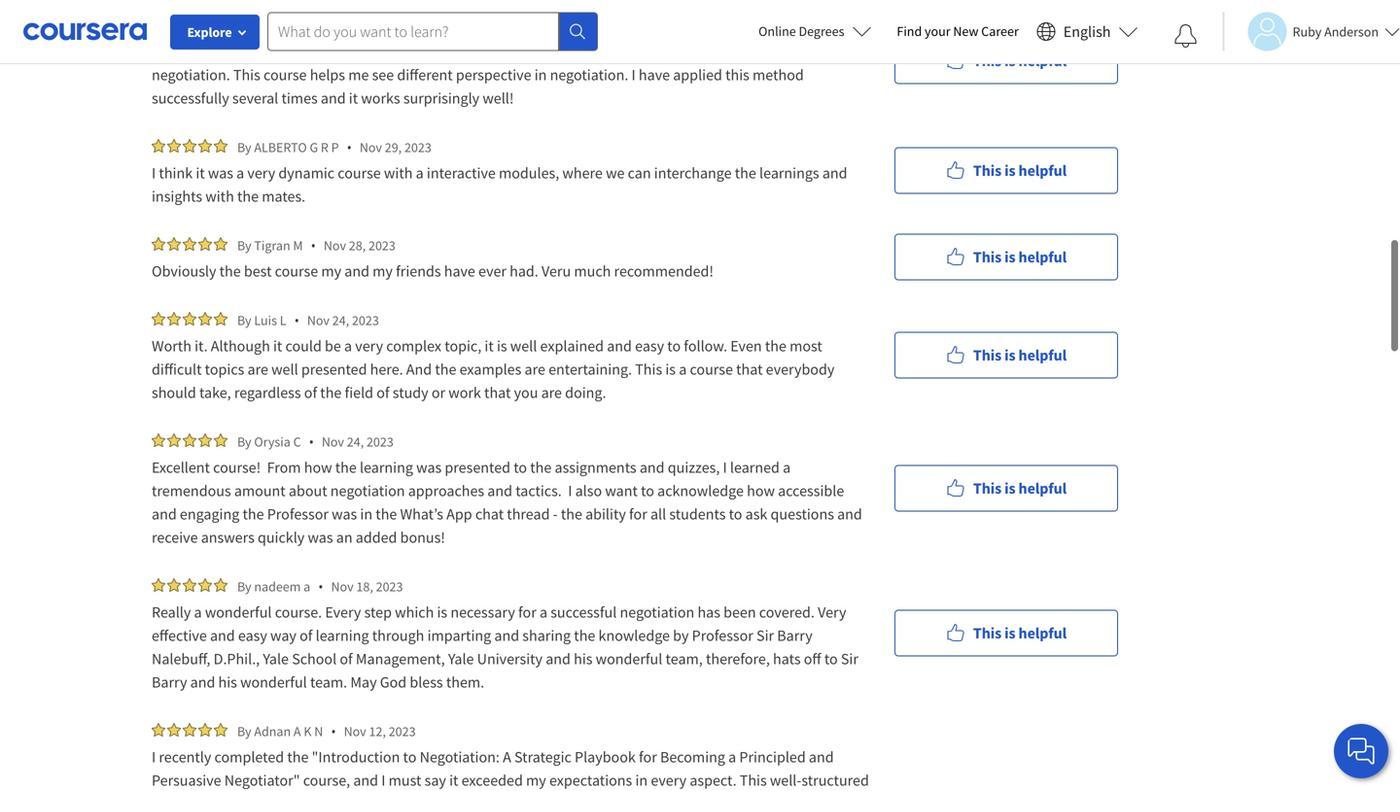 Task type: vqa. For each thing, say whether or not it's contained in the screenshot.


Task type: describe. For each thing, give the bounding box(es) containing it.
this inside the worth it. although it could be a very complex topic, it is well explained and easy to follow. even the most difficult topics are well presented here. and the examples are entertaining. this is a course that everybody should take, regardless of the field of study or work that you are doing.
[[635, 360, 662, 379]]

of down here.
[[377, 383, 390, 403]]

it left could
[[273, 336, 282, 356]]

negotiation inside excellent course!  from how the learning was presented to the assignments and quizzes, i learned a tremendous amount about negotiation approaches and tactics.  i also want to acknowledge how accessible and engaging the professor was in the what's app chat thread - the ability for all students to ask questions and receive answers quickly was an added bonus!
[[330, 481, 405, 501]]

j
[[292, 17, 298, 35]]

r
[[321, 139, 329, 156]]

take,
[[199, 383, 231, 403]]

nov inside the by alberto g r p • nov 29, 2023
[[360, 139, 382, 156]]

should
[[152, 383, 196, 403]]

examples
[[460, 360, 522, 379]]

follow.
[[684, 336, 727, 356]]

learned
[[730, 458, 780, 477]]

school
[[292, 650, 337, 669]]

by for wonderful
[[237, 578, 251, 596]]

in inside excellent course for people who just started to learn about negotiation or want to add additional tool set for negotiation. this course helps me see different perspective in negotiation. i have applied this method successfully several times and it works surprisingly well!
[[535, 65, 547, 85]]

or inside the worth it. although it could be a very complex topic, it is well explained and easy to follow. even the most difficult topics are well presented here. and the examples are entertaining. this is a course that everybody should take, regardless of the field of study or work that you are doing.
[[432, 383, 445, 403]]

also
[[575, 481, 602, 501]]

coursera image
[[23, 16, 147, 47]]

or inside excellent course for people who just started to learn about negotiation or want to add additional tool set for negotiation. this course helps me see different perspective in negotiation. i have applied this method successfully several times and it works surprisingly well!
[[608, 42, 622, 61]]

1 negotiation. from the left
[[152, 65, 230, 85]]

to left ask
[[729, 505, 742, 524]]

to left add
[[661, 42, 674, 61]]

been
[[724, 603, 756, 622]]

negotiation:
[[420, 748, 500, 767]]

new
[[953, 22, 979, 40]]

i left recently
[[152, 748, 156, 767]]

this is helpful for really a wonderful course. every step which is necessary for a successful negotiation has been covered. very effective and easy way of learning through imparting and sharing the knowledge by professor sir barry nalebuff, d.phil., yale school of management, yale university and his wonderful team, therefore, hats off to sir barry and his wonderful team. may god bless them.
[[973, 624, 1067, 643]]

and up d.phil.,
[[210, 626, 235, 646]]

by for although
[[237, 312, 251, 329]]

is for worth it. although it could be a very complex topic, it is well explained and easy to follow. even the most difficult topics are well presented here. and the examples are entertaining. this is a course that everybody should take, regardless of the field of study or work that you are doing.
[[1005, 346, 1016, 365]]

the left "field"
[[320, 383, 342, 403]]

• right the p
[[347, 138, 352, 157]]

persuasive
[[152, 771, 221, 791]]

this is helpful button for excellent course for people who just started to learn about negotiation or want to add additional tool set for negotiation. this course helps me see different perspective in negotiation. i have applied this method successfully several times and it works surprisingly well!
[[895, 37, 1118, 84]]

was left "an"
[[308, 528, 333, 547]]

the left best
[[219, 262, 241, 281]]

fendy
[[254, 17, 289, 35]]

off
[[804, 650, 821, 669]]

approaches
[[408, 481, 484, 501]]

exceeded
[[461, 771, 523, 791]]

add
[[678, 42, 703, 61]]

2023 inside the by alberto g r p • nov 29, 2023
[[404, 139, 432, 156]]

for right set on the top of the page
[[827, 42, 845, 61]]

by fendy j • dec 3, 2023
[[237, 17, 383, 35]]

2 yale from the left
[[448, 650, 474, 669]]

course down m
[[275, 262, 318, 281]]

helpful for i think it was a very dynamic course with a interactive modules, where we can interchange the learnings and insights with the mates.
[[1019, 161, 1067, 180]]

i left must
[[381, 771, 386, 791]]

learning inside really a wonderful course. every step which is necessary for a successful negotiation has been covered. very effective and easy way of learning through imparting and sharing the knowledge by professor sir barry nalebuff, d.phil., yale school of management, yale university and his wonderful team, therefore, hats off to sir barry and his wonderful team. may god bless them.
[[316, 626, 369, 646]]

this for excellent course!  from how the learning was presented to the assignments and quizzes, i learned a tremendous amount about negotiation approaches and tactics.  i also want to acknowledge how accessible and engaging the professor was in the what's app chat thread - the ability for all students to ask questions and receive answers quickly was an added bonus!
[[973, 479, 1002, 498]]

really
[[152, 603, 191, 622]]

added
[[356, 528, 397, 547]]

imparting
[[427, 626, 491, 646]]

effective
[[152, 626, 207, 646]]

a right think
[[236, 163, 244, 183]]

negotiation inside excellent course for people who just started to learn about negotiation or want to add additional tool set for negotiation. this course helps me see different perspective in negotiation. i have applied this method successfully several times and it works surprisingly well!
[[531, 42, 605, 61]]

for down fendy
[[259, 42, 278, 61]]

think
[[159, 163, 193, 183]]

the down by orysia c • nov 24, 2023
[[335, 458, 357, 477]]

by for best
[[237, 237, 251, 254]]

a right be
[[344, 336, 352, 356]]

this for excellent course for people who just started to learn about negotiation or want to add additional tool set for negotiation. this course helps me see different perspective in negotiation. i have applied this method successfully several times and it works surprisingly well!
[[973, 51, 1002, 70]]

n
[[314, 723, 323, 740]]

0 horizontal spatial barry
[[152, 673, 187, 692]]

was up approaches
[[416, 458, 442, 477]]

negotiator"
[[224, 771, 300, 791]]

doing.
[[565, 383, 606, 403]]

adnan
[[254, 723, 291, 740]]

about inside excellent course for people who just started to learn about negotiation or want to add additional tool set for negotiation. this course helps me see different perspective in negotiation. i have applied this method successfully several times and it works surprisingly well!
[[489, 42, 527, 61]]

of up the may
[[340, 650, 353, 669]]

and up receive
[[152, 505, 177, 524]]

successfully
[[152, 88, 229, 108]]

1 horizontal spatial my
[[373, 262, 393, 281]]

nov for every
[[331, 578, 354, 596]]

and down the sharing
[[546, 650, 571, 669]]

excellent for excellent course!  from how the learning was presented to the assignments and quizzes, i learned a tremendous amount about negotiation approaches and tactics.  i also want to acknowledge how accessible and engaging the professor was in the what's app chat thread - the ability for all students to ask questions and receive answers quickly was an added bonus!
[[152, 458, 210, 477]]

your
[[925, 22, 951, 40]]

complex
[[386, 336, 442, 356]]

a right really
[[194, 603, 202, 622]]

0 horizontal spatial my
[[321, 262, 341, 281]]

of right way
[[300, 626, 313, 646]]

• for who
[[306, 17, 311, 35]]

helpful for obviously the best course my and my friends have ever had. veru much recommended!
[[1019, 247, 1067, 267]]

learn
[[453, 42, 486, 61]]

to up all
[[641, 481, 654, 501]]

helpful for excellent course!  from how the learning was presented to the assignments and quizzes, i learned a tremendous amount about negotiation approaches and tactics.  i also want to acknowledge how accessible and engaging the professor was in the what's app chat thread - the ability for all students to ask questions and receive answers quickly was an added bonus!
[[1019, 479, 1067, 498]]

what's
[[400, 505, 443, 524]]

by nadeem a • nov 18, 2023
[[237, 578, 403, 596]]

could
[[285, 336, 322, 356]]

a left interactive
[[416, 163, 424, 183]]

course,
[[303, 771, 350, 791]]

for inside excellent course!  from how the learning was presented to the assignments and quizzes, i learned a tremendous amount about negotiation approaches and tactics.  i also want to acknowledge how accessible and engaging the professor was in the what's app chat thread - the ability for all students to ask questions and receive answers quickly was an added bonus!
[[629, 505, 647, 524]]

accessible
[[778, 481, 844, 501]]

and down nalebuff,
[[190, 673, 215, 692]]

2 vertical spatial wonderful
[[240, 673, 307, 692]]

it up examples
[[485, 336, 494, 356]]

assignments
[[555, 458, 637, 477]]

is for excellent course!  from how the learning was presented to the assignments and quizzes, i learned a tremendous amount about negotiation approaches and tactics.  i also want to acknowledge how accessible and engaging the professor was in the what's app chat thread - the ability for all students to ask questions and receive answers quickly was an added bonus!
[[1005, 479, 1016, 498]]

course inside the worth it. although it could be a very complex topic, it is well explained and easy to follow. even the most difficult topics are well presented here. and the examples are entertaining. this is a course that everybody should take, regardless of the field of study or work that you are doing.
[[690, 360, 733, 379]]

of right regardless in the left of the page
[[304, 383, 317, 403]]

by for completed
[[237, 723, 251, 740]]

-
[[553, 505, 558, 524]]

want inside excellent course for people who just started to learn about negotiation or want to add additional tool set for negotiation. this course helps me see different perspective in negotiation. i have applied this method successfully several times and it works surprisingly well!
[[625, 42, 658, 61]]

sharing
[[522, 626, 571, 646]]

learning inside excellent course!  from how the learning was presented to the assignments and quizzes, i learned a tremendous amount about negotiation approaches and tactics.  i also want to acknowledge how accessible and engaging the professor was in the what's app chat thread - the ability for all students to ask questions and receive answers quickly was an added bonus!
[[360, 458, 413, 477]]

every
[[325, 603, 361, 622]]

step
[[364, 603, 392, 622]]

all
[[650, 505, 666, 524]]

2023 for learning
[[367, 433, 394, 451]]

nov inside by adnan a k n • nov 12, 2023
[[344, 723, 366, 740]]

learnings
[[759, 163, 819, 183]]

2023 for just
[[356, 17, 383, 35]]

ability
[[585, 505, 626, 524]]

perspective
[[456, 65, 531, 85]]

well-
[[770, 771, 802, 791]]

a inside i recently completed the "introduction to negotiation: a strategic playbook for becoming a principled and persuasive negotiator" course, and i must say it exceeded my expectations in every aspect. this well-structure
[[503, 748, 511, 767]]

course down explore
[[213, 42, 256, 61]]

for inside really a wonderful course. every step which is necessary for a successful negotiation has been covered. very effective and easy way of learning through imparting and sharing the knowledge by professor sir barry nalebuff, d.phil., yale school of management, yale university and his wonderful team, therefore, hats off to sir barry and his wonderful team. may god bless them.
[[518, 603, 537, 622]]

and right principled
[[809, 748, 834, 767]]

and down accessible
[[837, 505, 862, 524]]

ruby
[[1293, 23, 1322, 40]]

this for worth it. although it could be a very complex topic, it is well explained and easy to follow. even the most difficult topics are well presented here. and the examples are entertaining. this is a course that everybody should take, regardless of the field of study or work that you are doing.
[[973, 346, 1002, 365]]

tigran
[[254, 237, 290, 254]]

modules,
[[499, 163, 559, 183]]

topic,
[[445, 336, 482, 356]]

career
[[981, 22, 1019, 40]]

bonus!
[[400, 528, 445, 547]]

amount
[[234, 481, 286, 501]]

the inside i recently completed the "introduction to negotiation: a strategic playbook for becoming a principled and persuasive negotiator" course, and i must say it exceeded my expectations in every aspect. this well-structure
[[287, 748, 309, 767]]

the right even
[[765, 336, 787, 356]]

in inside i recently completed the "introduction to negotiation: a strategic playbook for becoming a principled and persuasive negotiator" course, and i must say it exceeded my expectations in every aspect. this well-structure
[[635, 771, 648, 791]]

3,
[[343, 17, 353, 35]]

28,
[[349, 237, 366, 254]]

degrees
[[799, 22, 844, 40]]

best
[[244, 262, 272, 281]]

d.phil.,
[[214, 650, 260, 669]]

chat
[[475, 505, 504, 524]]

completed
[[214, 748, 284, 767]]

field
[[345, 383, 373, 403]]

find your new career link
[[887, 19, 1029, 44]]

and up university
[[494, 626, 519, 646]]

online degrees button
[[743, 10, 887, 53]]

several
[[232, 88, 278, 108]]

course up times on the top left
[[264, 65, 307, 85]]

set
[[805, 42, 824, 61]]

additional
[[706, 42, 773, 61]]

24, for be
[[332, 312, 349, 329]]

and inside excellent course for people who just started to learn about negotiation or want to add additional tool set for negotiation. this course helps me see different perspective in negotiation. i have applied this method successfully several times and it works surprisingly well!
[[321, 88, 346, 108]]

veru
[[542, 262, 571, 281]]

excellent for excellent course for people who just started to learn about negotiation or want to add additional tool set for negotiation. this course helps me see different perspective in negotiation. i have applied this method successfully several times and it works surprisingly well!
[[152, 42, 210, 61]]

quizzes,
[[668, 458, 720, 477]]

is inside really a wonderful course. every step which is necessary for a successful negotiation has been covered. very effective and easy way of learning through imparting and sharing the knowledge by professor sir barry nalebuff, d.phil., yale school of management, yale university and his wonderful team, therefore, hats off to sir barry and his wonderful team. may god bless them.
[[437, 603, 447, 622]]

to left learn
[[436, 42, 449, 61]]

quickly
[[258, 528, 305, 547]]

necessary
[[451, 603, 515, 622]]

students
[[669, 505, 726, 524]]

the left learnings
[[735, 163, 756, 183]]

dec
[[319, 17, 340, 35]]

1 horizontal spatial with
[[384, 163, 413, 183]]

engaging
[[180, 505, 239, 524]]

by orysia c • nov 24, 2023
[[237, 433, 394, 451]]

2023 for and
[[369, 237, 396, 254]]

obviously
[[152, 262, 216, 281]]

helpful for excellent course for people who just started to learn about negotiation or want to add additional tool set for negotiation. this course helps me see different perspective in negotiation. i have applied this method successfully several times and it works surprisingly well!
[[1019, 51, 1067, 70]]

0 vertical spatial how
[[304, 458, 332, 477]]

12,
[[369, 723, 386, 740]]

nov for could
[[307, 312, 330, 329]]

way
[[270, 626, 296, 646]]

and down "introduction
[[353, 771, 378, 791]]

this is helpful button for worth it. although it could be a very complex topic, it is well explained and easy to follow. even the most difficult topics are well presented here. and the examples are entertaining. this is a course that everybody should take, regardless of the field of study or work that you are doing.
[[895, 332, 1118, 379]]

easy inside the worth it. although it could be a very complex topic, it is well explained and easy to follow. even the most difficult topics are well presented here. and the examples are entertaining. this is a course that everybody should take, regardless of the field of study or work that you are doing.
[[635, 336, 664, 356]]

my inside i recently completed the "introduction to negotiation: a strategic playbook for becoming a principled and persuasive negotiator" course, and i must say it exceeded my expectations in every aspect. this well-structure
[[526, 771, 546, 791]]

and down 28,
[[344, 262, 369, 281]]

them.
[[446, 673, 484, 692]]

1 vertical spatial his
[[218, 673, 237, 692]]

where
[[562, 163, 603, 183]]

ask
[[745, 505, 768, 524]]

i left learned
[[723, 458, 727, 477]]

regardless
[[234, 383, 301, 403]]

bless
[[410, 673, 443, 692]]

nov for the
[[322, 433, 344, 451]]

the left mates.
[[237, 187, 259, 206]]

a down follow. on the top of page
[[679, 360, 687, 379]]



Task type: locate. For each thing, give the bounding box(es) containing it.
3 this is helpful button from the top
[[895, 234, 1118, 281]]

tactics.
[[516, 481, 562, 501]]

2023 inside by luis l • nov 24, 2023
[[352, 312, 379, 329]]

entertaining.
[[549, 360, 632, 379]]

i inside excellent course for people who just started to learn about negotiation or want to add additional tool set for negotiation. this course helps me see different perspective in negotiation. i have applied this method successfully several times and it works surprisingly well!
[[632, 65, 636, 85]]

1 vertical spatial about
[[289, 481, 327, 501]]

5 this is helpful button from the top
[[895, 465, 1118, 512]]

nov inside by orysia c • nov 24, 2023
[[322, 433, 344, 451]]

very down the "alberto"
[[247, 163, 275, 183]]

nov inside by luis l • nov 24, 2023
[[307, 312, 330, 329]]

2023 inside by nadeem a • nov 18, 2023
[[376, 578, 403, 596]]

0 vertical spatial easy
[[635, 336, 664, 356]]

people
[[281, 42, 326, 61]]

helpful for worth it. although it could be a very complex topic, it is well explained and easy to follow. even the most difficult topics are well presented here. and the examples are entertaining. this is a course that everybody should take, regardless of the field of study or work that you are doing.
[[1019, 346, 1067, 365]]

method
[[753, 65, 804, 85]]

here.
[[370, 360, 403, 379]]

1 horizontal spatial very
[[355, 336, 383, 356]]

1 vertical spatial learning
[[316, 626, 369, 646]]

was right think
[[208, 163, 233, 183]]

2 horizontal spatial negotiation
[[620, 603, 695, 622]]

well up examples
[[510, 336, 537, 356]]

1 excellent from the top
[[152, 42, 210, 61]]

this is helpful button for excellent course!  from how the learning was presented to the assignments and quizzes, i learned a tremendous amount about negotiation approaches and tactics.  i also want to acknowledge how accessible and engaging the professor was in the what's app chat thread - the ability for all students to ask questions and receive answers quickly was an added bonus!
[[895, 465, 1118, 512]]

presented up approaches
[[445, 458, 511, 477]]

1 vertical spatial with
[[205, 187, 234, 206]]

this is helpful button for obviously the best course my and my friends have ever had. veru much recommended!
[[895, 234, 1118, 281]]

1 vertical spatial sir
[[841, 650, 859, 669]]

2 vertical spatial in
[[635, 771, 648, 791]]

0 vertical spatial in
[[535, 65, 547, 85]]

to left follow. on the top of page
[[667, 336, 681, 356]]

and left quizzes,
[[640, 458, 665, 477]]

this inside excellent course for people who just started to learn about negotiation or want to add additional tool set for negotiation. this course helps me see different perspective in negotiation. i have applied this method successfully several times and it works surprisingly well!
[[233, 65, 260, 85]]

1 vertical spatial wonderful
[[596, 650, 663, 669]]

to up must
[[403, 748, 417, 767]]

professor inside really a wonderful course. every step which is necessary for a successful negotiation has been covered. very effective and easy way of learning through imparting and sharing the knowledge by professor sir barry nalebuff, d.phil., yale school of management, yale university and his wonderful team, therefore, hats off to sir barry and his wonderful team. may god bless them.
[[692, 626, 753, 646]]

1 horizontal spatial how
[[747, 481, 775, 501]]

4 by from the top
[[237, 312, 251, 329]]

receive
[[152, 528, 198, 547]]

negotiation inside really a wonderful course. every step which is necessary for a successful negotiation has been covered. very effective and easy way of learning through imparting and sharing the knowledge by professor sir barry nalebuff, d.phil., yale school of management, yale university and his wonderful team, therefore, hats off to sir barry and his wonderful team. may god bless them.
[[620, 603, 695, 622]]

2 this is helpful from the top
[[973, 161, 1067, 180]]

0 vertical spatial a
[[294, 723, 301, 740]]

2023 for step
[[376, 578, 403, 596]]

0 horizontal spatial easy
[[238, 626, 267, 646]]

filled star image
[[152, 18, 165, 31], [183, 18, 196, 31], [198, 18, 212, 31], [214, 18, 228, 31], [198, 139, 212, 153], [214, 139, 228, 153], [167, 237, 181, 251], [183, 237, 196, 251], [198, 237, 212, 251], [152, 312, 165, 326], [167, 312, 181, 326], [183, 434, 196, 447], [198, 434, 212, 447], [214, 434, 228, 447], [198, 723, 212, 737]]

was up "an"
[[332, 505, 357, 524]]

1 horizontal spatial about
[[489, 42, 527, 61]]

dynamic
[[278, 163, 335, 183]]

nov left 28,
[[324, 237, 346, 254]]

1 horizontal spatial negotiation
[[531, 42, 605, 61]]

• for the
[[309, 433, 314, 451]]

1 vertical spatial want
[[605, 481, 638, 501]]

can
[[628, 163, 651, 183]]

the
[[735, 163, 756, 183], [237, 187, 259, 206], [219, 262, 241, 281], [765, 336, 787, 356], [435, 360, 456, 379], [320, 383, 342, 403], [335, 458, 357, 477], [530, 458, 552, 477], [243, 505, 264, 524], [376, 505, 397, 524], [561, 505, 582, 524], [574, 626, 595, 646], [287, 748, 309, 767]]

online degrees
[[759, 22, 844, 40]]

0 horizontal spatial a
[[294, 723, 301, 740]]

3 helpful from the top
[[1019, 247, 1067, 267]]

2 horizontal spatial in
[[635, 771, 648, 791]]

6 by from the top
[[237, 578, 251, 596]]

explore button
[[170, 15, 260, 50]]

2 horizontal spatial my
[[526, 771, 546, 791]]

my
[[321, 262, 341, 281], [373, 262, 393, 281], [526, 771, 546, 791]]

that down examples
[[484, 383, 511, 403]]

0 horizontal spatial sir
[[757, 626, 774, 646]]

0 vertical spatial that
[[736, 360, 763, 379]]

by left luis
[[237, 312, 251, 329]]

0 horizontal spatial well
[[271, 360, 298, 379]]

really a wonderful course. every step which is necessary for a successful negotiation has been covered. very effective and easy way of learning through imparting and sharing the knowledge by professor sir barry nalebuff, d.phil., yale school of management, yale university and his wonderful team, therefore, hats off to sir barry and his wonderful team. may god bless them.
[[152, 603, 862, 692]]

1 vertical spatial easy
[[238, 626, 267, 646]]

0 vertical spatial presented
[[301, 360, 367, 379]]

0 horizontal spatial negotiation.
[[152, 65, 230, 85]]

1 horizontal spatial have
[[639, 65, 670, 85]]

explained
[[540, 336, 604, 356]]

by inside by luis l • nov 24, 2023
[[237, 312, 251, 329]]

by alberto g r p • nov 29, 2023
[[237, 138, 432, 157]]

learning
[[360, 458, 413, 477], [316, 626, 369, 646]]

my left friends
[[373, 262, 393, 281]]

1 vertical spatial 24,
[[347, 433, 364, 451]]

is for excellent course for people who just started to learn about negotiation or want to add additional tool set for negotiation. this course helps me see different perspective in negotiation. i have applied this method successfully several times and it works surprisingly well!
[[1005, 51, 1016, 70]]

a up exceeded
[[503, 748, 511, 767]]

team,
[[666, 650, 703, 669]]

2023 right 28,
[[369, 237, 396, 254]]

by for it
[[237, 139, 251, 156]]

tool
[[776, 42, 802, 61]]

l
[[280, 312, 286, 329]]

6 helpful from the top
[[1019, 624, 1067, 643]]

to up the tactics.
[[514, 458, 527, 477]]

1 vertical spatial barry
[[152, 673, 187, 692]]

is for obviously the best course my and my friends have ever had. veru much recommended!
[[1005, 247, 1016, 267]]

nov left 18,
[[331, 578, 354, 596]]

0 vertical spatial well
[[510, 336, 537, 356]]

are
[[248, 360, 268, 379], [525, 360, 545, 379], [541, 383, 562, 403]]

• for could
[[294, 311, 299, 330]]

1 horizontal spatial yale
[[448, 650, 474, 669]]

applied
[[673, 65, 722, 85]]

2 excellent from the top
[[152, 458, 210, 477]]

1 this is helpful button from the top
[[895, 37, 1118, 84]]

and up chat
[[487, 481, 512, 501]]

None search field
[[267, 12, 598, 51]]

are up you
[[525, 360, 545, 379]]

c
[[293, 433, 301, 451]]

course down follow. on the top of page
[[690, 360, 733, 379]]

helps
[[310, 65, 345, 85]]

24, inside by orysia c • nov 24, 2023
[[347, 433, 364, 451]]

6 this is helpful button from the top
[[895, 610, 1118, 657]]

to right off
[[824, 650, 838, 669]]

easy up d.phil.,
[[238, 626, 267, 646]]

that
[[736, 360, 763, 379], [484, 383, 511, 403]]

started
[[387, 42, 433, 61]]

it down me
[[349, 88, 358, 108]]

7 by from the top
[[237, 723, 251, 740]]

playbook
[[575, 748, 636, 767]]

0 vertical spatial about
[[489, 42, 527, 61]]

surprisingly
[[403, 88, 480, 108]]

0 horizontal spatial negotiation
[[330, 481, 405, 501]]

mates.
[[262, 187, 305, 206]]

professor inside excellent course!  from how the learning was presented to the assignments and quizzes, i learned a tremendous amount about negotiation approaches and tactics.  i also want to acknowledge how accessible and engaging the professor was in the what's app chat thread - the ability for all students to ask questions and receive answers quickly was an added bonus!
[[267, 505, 329, 524]]

6 this is helpful from the top
[[973, 624, 1067, 643]]

negotiation up added
[[330, 481, 405, 501]]

helpful for really a wonderful course. every step which is necessary for a successful negotiation has been covered. very effective and easy way of learning through imparting and sharing the knowledge by professor sir barry nalebuff, d.phil., yale school of management, yale university and his wonderful team, therefore, hats off to sir barry and his wonderful team. may god bless them.
[[1019, 624, 1067, 643]]

with right insights
[[205, 187, 234, 206]]

or left add
[[608, 42, 622, 61]]

nov for my
[[324, 237, 346, 254]]

university
[[477, 650, 543, 669]]

by left the "alberto"
[[237, 139, 251, 156]]

• right j
[[306, 17, 311, 35]]

and
[[321, 88, 346, 108], [822, 163, 847, 183], [344, 262, 369, 281], [607, 336, 632, 356], [640, 458, 665, 477], [487, 481, 512, 501], [152, 505, 177, 524], [837, 505, 862, 524], [210, 626, 235, 646], [494, 626, 519, 646], [546, 650, 571, 669], [190, 673, 215, 692], [809, 748, 834, 767], [353, 771, 378, 791]]

"introduction
[[312, 748, 400, 767]]

professor up "quickly"
[[267, 505, 329, 524]]

1 this is helpful from the top
[[973, 51, 1067, 70]]

2023 inside by adnan a k n • nov 12, 2023
[[389, 723, 416, 740]]

it inside i recently completed the "introduction to negotiation: a strategic playbook for becoming a principled and persuasive negotiator" course, and i must say it exceeded my expectations in every aspect. this well-structure
[[449, 771, 458, 791]]

• right c at the left
[[309, 433, 314, 451]]

to
[[436, 42, 449, 61], [661, 42, 674, 61], [667, 336, 681, 356], [514, 458, 527, 477], [641, 481, 654, 501], [729, 505, 742, 524], [824, 650, 838, 669], [403, 748, 417, 767]]

nov inside by nadeem a • nov 18, 2023
[[331, 578, 354, 596]]

the down amount
[[243, 505, 264, 524]]

by adnan a k n • nov 12, 2023
[[237, 722, 416, 741]]

excellent course for people who just started to learn about negotiation or want to add additional tool set for negotiation. this course helps me see different perspective in negotiation. i have applied this method successfully several times and it works surprisingly well!
[[152, 42, 848, 108]]

1 horizontal spatial in
[[535, 65, 547, 85]]

0 horizontal spatial yale
[[263, 650, 289, 669]]

presented
[[301, 360, 367, 379], [445, 458, 511, 477]]

1 vertical spatial presented
[[445, 458, 511, 477]]

work
[[449, 383, 481, 403]]

by inside by fendy j • dec 3, 2023
[[237, 17, 251, 35]]

2023 inside by tigran m • nov 28, 2023
[[369, 237, 396, 254]]

to inside the worth it. although it could be a very complex topic, it is well explained and easy to follow. even the most difficult topics are well presented here. and the examples are entertaining. this is a course that everybody should take, regardless of the field of study or work that you are doing.
[[667, 336, 681, 356]]

1 yale from the left
[[263, 650, 289, 669]]

3 by from the top
[[237, 237, 251, 254]]

5 by from the top
[[237, 433, 251, 451]]

24, up be
[[332, 312, 349, 329]]

0 horizontal spatial his
[[218, 673, 237, 692]]

1 horizontal spatial well
[[510, 336, 537, 356]]

0 vertical spatial barry
[[777, 626, 813, 646]]

3 this is helpful from the top
[[973, 247, 1067, 267]]

• for every
[[318, 578, 323, 596]]

my down by tigran m • nov 28, 2023
[[321, 262, 341, 281]]

1 horizontal spatial barry
[[777, 626, 813, 646]]

0 horizontal spatial with
[[205, 187, 234, 206]]

p
[[331, 139, 339, 156]]

1 horizontal spatial easy
[[635, 336, 664, 356]]

1 horizontal spatial presented
[[445, 458, 511, 477]]

by left "nadeem"
[[237, 578, 251, 596]]

i left think
[[152, 163, 156, 183]]

very inside i think it was a very dynamic course with a interactive modules, where we can interchange the learnings and insights with the mates.
[[247, 163, 275, 183]]

to inside i recently completed the "introduction to negotiation: a strategic playbook for becoming a principled and persuasive negotiator" course, and i must say it exceeded my expectations in every aspect. this well-structure
[[403, 748, 417, 767]]

friends
[[396, 262, 441, 281]]

2 by from the top
[[237, 139, 251, 156]]

for inside i recently completed the "introduction to negotiation: a strategic playbook for becoming a principled and persuasive negotiator" course, and i must say it exceeded my expectations in every aspect. this well-structure
[[639, 748, 657, 767]]

course!
[[213, 458, 261, 477]]

course down the p
[[338, 163, 381, 183]]

0 vertical spatial or
[[608, 42, 622, 61]]

i inside i think it was a very dynamic course with a interactive modules, where we can interchange the learnings and insights with the mates.
[[152, 163, 156, 183]]

this is helpful for excellent course!  from how the learning was presented to the assignments and quizzes, i learned a tremendous amount about negotiation approaches and tactics.  i also want to acknowledge how accessible and engaging the professor was in the what's app chat thread - the ability for all students to ask questions and receive answers quickly was an added bonus!
[[973, 479, 1067, 498]]

has
[[698, 603, 720, 622]]

filled star image
[[167, 18, 181, 31], [152, 139, 165, 153], [167, 139, 181, 153], [183, 139, 196, 153], [152, 237, 165, 251], [214, 237, 228, 251], [183, 312, 196, 326], [198, 312, 212, 326], [214, 312, 228, 326], [152, 434, 165, 447], [167, 434, 181, 447], [152, 579, 165, 592], [167, 579, 181, 592], [183, 579, 196, 592], [198, 579, 212, 592], [214, 579, 228, 592], [152, 723, 165, 737], [167, 723, 181, 737], [183, 723, 196, 737], [214, 723, 228, 737]]

0 vertical spatial want
[[625, 42, 658, 61]]

1 vertical spatial how
[[747, 481, 775, 501]]

excellent
[[152, 42, 210, 61], [152, 458, 210, 477]]

very
[[247, 163, 275, 183], [355, 336, 383, 356]]

0 horizontal spatial or
[[432, 383, 445, 403]]

this is helpful for excellent course for people who just started to learn about negotiation or want to add additional tool set for negotiation. this course helps me see different perspective in negotiation. i have applied this method successfully several times and it works surprisingly well!
[[973, 51, 1067, 70]]

this
[[973, 51, 1002, 70], [233, 65, 260, 85], [973, 161, 1002, 180], [973, 247, 1002, 267], [973, 346, 1002, 365], [635, 360, 662, 379], [973, 479, 1002, 498], [973, 624, 1002, 643], [740, 771, 767, 791]]

this for i think it was a very dynamic course with a interactive modules, where we can interchange the learnings and insights with the mates.
[[973, 161, 1002, 180]]

24, for learning
[[347, 433, 364, 451]]

g
[[310, 139, 318, 156]]

and down helps
[[321, 88, 346, 108]]

app
[[446, 505, 472, 524]]

1 horizontal spatial a
[[503, 748, 511, 767]]

1 horizontal spatial or
[[608, 42, 622, 61]]

a inside i recently completed the "introduction to negotiation: a strategic playbook for becoming a principled and persuasive negotiator" course, and i must say it exceeded my expectations in every aspect. this well-structure
[[728, 748, 736, 767]]

was inside i think it was a very dynamic course with a interactive modules, where we can interchange the learnings and insights with the mates.
[[208, 163, 233, 183]]

ruby anderson button
[[1223, 12, 1400, 51]]

0 vertical spatial professor
[[267, 505, 329, 524]]

2023 right 12,
[[389, 723, 416, 740]]

• for my
[[311, 236, 316, 255]]

learning up what's
[[360, 458, 413, 477]]

0 vertical spatial wonderful
[[205, 603, 272, 622]]

obviously the best course my and my friends have ever had. veru much recommended!
[[152, 262, 714, 281]]

1 vertical spatial well
[[271, 360, 298, 379]]

24, inside by luis l • nov 24, 2023
[[332, 312, 349, 329]]

english button
[[1029, 0, 1146, 63]]

course inside i think it was a very dynamic course with a interactive modules, where we can interchange the learnings and insights with the mates.
[[338, 163, 381, 183]]

4 helpful from the top
[[1019, 346, 1067, 365]]

wonderful down knowledge
[[596, 650, 663, 669]]

by
[[673, 626, 689, 646]]

0 vertical spatial with
[[384, 163, 413, 183]]

negotiation
[[531, 42, 605, 61], [330, 481, 405, 501], [620, 603, 695, 622]]

my down strategic
[[526, 771, 546, 791]]

by inside by orysia c • nov 24, 2023
[[237, 433, 251, 451]]

negotiation up perspective in the top of the page
[[531, 42, 605, 61]]

by inside the by alberto g r p • nov 29, 2023
[[237, 139, 251, 156]]

are right you
[[541, 383, 562, 403]]

this is helpful for obviously the best course my and my friends have ever had. veru much recommended!
[[973, 247, 1067, 267]]

a inside by adnan a k n • nov 12, 2023
[[294, 723, 301, 740]]

is for i think it was a very dynamic course with a interactive modules, where we can interchange the learnings and insights with the mates.
[[1005, 161, 1016, 180]]

interchange
[[654, 163, 732, 183]]

nov left 29,
[[360, 139, 382, 156]]

this for obviously the best course my and my friends have ever had. veru much recommended!
[[973, 247, 1002, 267]]

0 horizontal spatial professor
[[267, 505, 329, 524]]

1 vertical spatial have
[[444, 262, 475, 281]]

this is helpful for i think it was a very dynamic course with a interactive modules, where we can interchange the learnings and insights with the mates.
[[973, 161, 1067, 180]]

18,
[[356, 578, 373, 596]]

it inside excellent course for people who just started to learn about negotiation or want to add additional tool set for negotiation. this course helps me see different perspective in negotiation. i have applied this method successfully several times and it works surprisingly well!
[[349, 88, 358, 108]]

5 this is helpful from the top
[[973, 479, 1067, 498]]

chat with us image
[[1346, 736, 1377, 767]]

2023 right 18,
[[376, 578, 403, 596]]

2 negotiation. from the left
[[550, 65, 628, 85]]

by inside by nadeem a • nov 18, 2023
[[237, 578, 251, 596]]

just
[[360, 42, 384, 61]]

by tigran m • nov 28, 2023
[[237, 236, 396, 255]]

0 vertical spatial very
[[247, 163, 275, 183]]

0 vertical spatial 24,
[[332, 312, 349, 329]]

wonderful down d.phil.,
[[240, 673, 307, 692]]

the right -
[[561, 505, 582, 524]]

want
[[625, 42, 658, 61], [605, 481, 638, 501]]

1 vertical spatial that
[[484, 383, 511, 403]]

yale down 'imparting'
[[448, 650, 474, 669]]

are up regardless in the left of the page
[[248, 360, 268, 379]]

want inside excellent course!  from how the learning was presented to the assignments and quizzes, i learned a tremendous amount about negotiation approaches and tactics.  i also want to acknowledge how accessible and engaging the professor was in the what's app chat thread - the ability for all students to ask questions and receive answers quickly was an added bonus!
[[605, 481, 638, 501]]

works
[[361, 88, 400, 108]]

easy inside really a wonderful course. every step which is necessary for a successful negotiation has been covered. very effective and easy way of learning through imparting and sharing the knowledge by professor sir barry nalebuff, d.phil., yale school of management, yale university and his wonderful team, therefore, hats off to sir barry and his wonderful team. may god bless them.
[[238, 626, 267, 646]]

covered.
[[759, 603, 815, 622]]

1 horizontal spatial that
[[736, 360, 763, 379]]

his down d.phil.,
[[218, 673, 237, 692]]

helpful
[[1019, 51, 1067, 70], [1019, 161, 1067, 180], [1019, 247, 1067, 267], [1019, 346, 1067, 365], [1019, 479, 1067, 498], [1019, 624, 1067, 643]]

excellent inside excellent course for people who just started to learn about negotiation or want to add additional tool set for negotiation. this course helps me see different perspective in negotiation. i have applied this method successfully several times and it works surprisingly well!
[[152, 42, 210, 61]]

hats
[[773, 650, 801, 669]]

0 vertical spatial excellent
[[152, 42, 210, 61]]

1 vertical spatial a
[[503, 748, 511, 767]]

about down from
[[289, 481, 327, 501]]

by for from
[[237, 433, 251, 451]]

about up perspective in the top of the page
[[489, 42, 527, 61]]

a up course.
[[304, 578, 310, 596]]

negotiation up knowledge
[[620, 603, 695, 622]]

24,
[[332, 312, 349, 329], [347, 433, 364, 451]]

• right n
[[331, 722, 336, 741]]

0 horizontal spatial in
[[360, 505, 373, 524]]

this for really a wonderful course. every step which is necessary for a successful negotiation has been covered. very effective and easy way of learning through imparting and sharing the knowledge by professor sir barry nalebuff, d.phil., yale school of management, yale university and his wonderful team, therefore, hats off to sir barry and his wonderful team. may god bless them.
[[973, 624, 1002, 643]]

2023 inside by orysia c • nov 24, 2023
[[367, 433, 394, 451]]

0 horizontal spatial about
[[289, 481, 327, 501]]

the up the tactics.
[[530, 458, 552, 477]]

be
[[325, 336, 341, 356]]

0 vertical spatial his
[[574, 650, 593, 669]]

different
[[397, 65, 453, 85]]

1 vertical spatial professor
[[692, 626, 753, 646]]

i
[[632, 65, 636, 85], [152, 163, 156, 183], [723, 458, 727, 477], [568, 481, 572, 501], [152, 748, 156, 767], [381, 771, 386, 791]]

negotiation. right perspective in the top of the page
[[550, 65, 628, 85]]

negotiation.
[[152, 65, 230, 85], [550, 65, 628, 85]]

1 vertical spatial very
[[355, 336, 383, 356]]

1 horizontal spatial professor
[[692, 626, 753, 646]]

is for really a wonderful course. every step which is necessary for a successful negotiation has been covered. very effective and easy way of learning through imparting and sharing the knowledge by professor sir barry nalebuff, d.phil., yale school of management, yale university and his wonderful team, therefore, hats off to sir barry and his wonderful team. may god bless them.
[[1005, 624, 1016, 643]]

by inside by adnan a k n • nov 12, 2023
[[237, 723, 251, 740]]

his down successful
[[574, 650, 593, 669]]

1 by from the top
[[237, 17, 251, 35]]

we
[[606, 163, 625, 183]]

2 helpful from the top
[[1019, 161, 1067, 180]]

recommended!
[[614, 262, 714, 281]]

0 horizontal spatial have
[[444, 262, 475, 281]]

1 vertical spatial in
[[360, 505, 373, 524]]

this is helpful button for i think it was a very dynamic course with a interactive modules, where we can interchange the learnings and insights with the mates.
[[895, 147, 1118, 194]]

i left also
[[568, 481, 572, 501]]

it right say at the bottom left of page
[[449, 771, 458, 791]]

a left k
[[294, 723, 301, 740]]

to inside really a wonderful course. every step which is necessary for a successful negotiation has been covered. very effective and easy way of learning through imparting and sharing the knowledge by professor sir barry nalebuff, d.phil., yale school of management, yale university and his wonderful team, therefore, hats off to sir barry and his wonderful team. may god bless them.
[[824, 650, 838, 669]]

this is helpful button
[[895, 37, 1118, 84], [895, 147, 1118, 194], [895, 234, 1118, 281], [895, 332, 1118, 379], [895, 465, 1118, 512], [895, 610, 1118, 657]]

learning down every
[[316, 626, 369, 646]]

the inside really a wonderful course. every step which is necessary for a successful negotiation has been covered. very effective and easy way of learning through imparting and sharing the knowledge by professor sir barry nalebuff, d.phil., yale school of management, yale university and his wonderful team, therefore, hats off to sir barry and his wonderful team. may god bless them.
[[574, 626, 595, 646]]

4 this is helpful from the top
[[973, 346, 1067, 365]]

presented inside the worth it. although it could be a very complex topic, it is well explained and easy to follow. even the most difficult topics are well presented here. and the examples are entertaining. this is a course that everybody should take, regardless of the field of study or work that you are doing.
[[301, 360, 367, 379]]

2 vertical spatial negotiation
[[620, 603, 695, 622]]

ruby anderson
[[1293, 23, 1379, 40]]

by luis l • nov 24, 2023
[[237, 311, 379, 330]]

1 vertical spatial negotiation
[[330, 481, 405, 501]]

yale down way
[[263, 650, 289, 669]]

successful
[[551, 603, 617, 622]]

much
[[574, 262, 611, 281]]

easy left follow. on the top of page
[[635, 336, 664, 356]]

2023 down "field"
[[367, 433, 394, 451]]

knowledge
[[599, 626, 670, 646]]

barry down nalebuff,
[[152, 673, 187, 692]]

1 vertical spatial or
[[432, 383, 445, 403]]

this inside i recently completed the "introduction to negotiation: a strategic playbook for becoming a principled and persuasive negotiator" course, and i must say it exceeded my expectations in every aspect. this well-structure
[[740, 771, 767, 791]]

excellent inside excellent course!  from how the learning was presented to the assignments and quizzes, i learned a tremendous amount about negotiation approaches and tactics.  i also want to acknowledge how accessible and engaging the professor was in the what's app chat thread - the ability for all students to ask questions and receive answers quickly was an added bonus!
[[152, 458, 210, 477]]

2023 for be
[[352, 312, 379, 329]]

english
[[1064, 22, 1111, 41]]

show notifications image
[[1174, 24, 1197, 48]]

sir right off
[[841, 650, 859, 669]]

0 vertical spatial have
[[639, 65, 670, 85]]

1 horizontal spatial his
[[574, 650, 593, 669]]

about inside excellent course!  from how the learning was presented to the assignments and quizzes, i learned a tremendous amount about negotiation approaches and tactics.  i also want to acknowledge how accessible and engaging the professor was in the what's app chat thread - the ability for all students to ask questions and receive answers quickly was an added bonus!
[[289, 481, 327, 501]]

this is helpful for worth it. although it could be a very complex topic, it is well explained and easy to follow. even the most difficult topics are well presented here. and the examples are entertaining. this is a course that everybody should take, regardless of the field of study or work that you are doing.
[[973, 346, 1067, 365]]

and up entertaining.
[[607, 336, 632, 356]]

with down 29,
[[384, 163, 413, 183]]

have left applied
[[639, 65, 670, 85]]

in right perspective in the top of the page
[[535, 65, 547, 85]]

and inside i think it was a very dynamic course with a interactive modules, where we can interchange the learnings and insights with the mates.
[[822, 163, 847, 183]]

of
[[304, 383, 317, 403], [377, 383, 390, 403], [300, 626, 313, 646], [340, 650, 353, 669]]

worth
[[152, 336, 191, 356]]

by inside by tigran m • nov 28, 2023
[[237, 237, 251, 254]]

this is helpful button for really a wonderful course. every step which is necessary for a successful negotiation has been covered. very effective and easy way of learning through imparting and sharing the knowledge by professor sir barry nalebuff, d.phil., yale school of management, yale university and his wonderful team, therefore, hats off to sir barry and his wonderful team. may god bless them.
[[895, 610, 1118, 657]]

in inside excellent course!  from how the learning was presented to the assignments and quizzes, i learned a tremendous amount about negotiation approaches and tactics.  i also want to acknowledge how accessible and engaging the professor was in the what's app chat thread - the ability for all students to ask questions and receive answers quickly was an added bonus!
[[360, 505, 373, 524]]

presented inside excellent course!  from how the learning was presented to the assignments and quizzes, i learned a tremendous amount about negotiation approaches and tactics.  i also want to acknowledge how accessible and engaging the professor was in the what's app chat thread - the ability for all students to ask questions and receive answers quickly was an added bonus!
[[445, 458, 511, 477]]

1 vertical spatial excellent
[[152, 458, 210, 477]]

a inside by nadeem a • nov 18, 2023
[[304, 578, 310, 596]]

1 helpful from the top
[[1019, 51, 1067, 70]]

5 helpful from the top
[[1019, 479, 1067, 498]]

2023 inside by fendy j • dec 3, 2023
[[356, 17, 383, 35]]

0 horizontal spatial how
[[304, 458, 332, 477]]

0 vertical spatial sir
[[757, 626, 774, 646]]

0 vertical spatial learning
[[360, 458, 413, 477]]

1 horizontal spatial sir
[[841, 650, 859, 669]]

god
[[380, 673, 407, 692]]

a up the sharing
[[540, 603, 547, 622]]

by for for
[[237, 17, 251, 35]]

the right "and" on the top left of page
[[435, 360, 456, 379]]

2 this is helpful button from the top
[[895, 147, 1118, 194]]

expectations
[[549, 771, 632, 791]]

1 horizontal spatial negotiation.
[[550, 65, 628, 85]]

times
[[281, 88, 318, 108]]

very inside the worth it. although it could be a very complex topic, it is well explained and easy to follow. even the most difficult topics are well presented here. and the examples are entertaining. this is a course that everybody should take, regardless of the field of study or work that you are doing.
[[355, 336, 383, 356]]

a inside excellent course!  from how the learning was presented to the assignments and quizzes, i learned a tremendous amount about negotiation approaches and tactics.  i also want to acknowledge how accessible and engaging the professor was in the what's app chat thread - the ability for all students to ask questions and receive answers quickly was an added bonus!
[[783, 458, 791, 477]]

the up added
[[376, 505, 397, 524]]

nov inside by tigran m • nov 28, 2023
[[324, 237, 346, 254]]

me
[[348, 65, 369, 85]]

4 this is helpful button from the top
[[895, 332, 1118, 379]]

What do you want to learn? text field
[[267, 12, 559, 51]]

by left fendy
[[237, 17, 251, 35]]

tremendous
[[152, 481, 231, 501]]

it inside i think it was a very dynamic course with a interactive modules, where we can interchange the learnings and insights with the mates.
[[196, 163, 205, 183]]

for left all
[[629, 505, 647, 524]]

and inside the worth it. although it could be a very complex topic, it is well explained and easy to follow. even the most difficult topics are well presented here. and the examples are entertaining. this is a course that everybody should take, regardless of the field of study or work that you are doing.
[[607, 336, 632, 356]]

2023 right 3,
[[356, 17, 383, 35]]

sir up hats
[[757, 626, 774, 646]]

an
[[336, 528, 353, 547]]

excellent up tremendous
[[152, 458, 210, 477]]

0 vertical spatial negotiation
[[531, 42, 605, 61]]

luis
[[254, 312, 277, 329]]

have inside excellent course for people who just started to learn about negotiation or want to add additional tool set for negotiation. this course helps me see different perspective in negotiation. i have applied this method successfully several times and it works surprisingly well!
[[639, 65, 670, 85]]

0 horizontal spatial presented
[[301, 360, 367, 379]]

have left ever
[[444, 262, 475, 281]]

excellent down explore
[[152, 42, 210, 61]]

0 horizontal spatial very
[[247, 163, 275, 183]]

0 horizontal spatial that
[[484, 383, 511, 403]]



